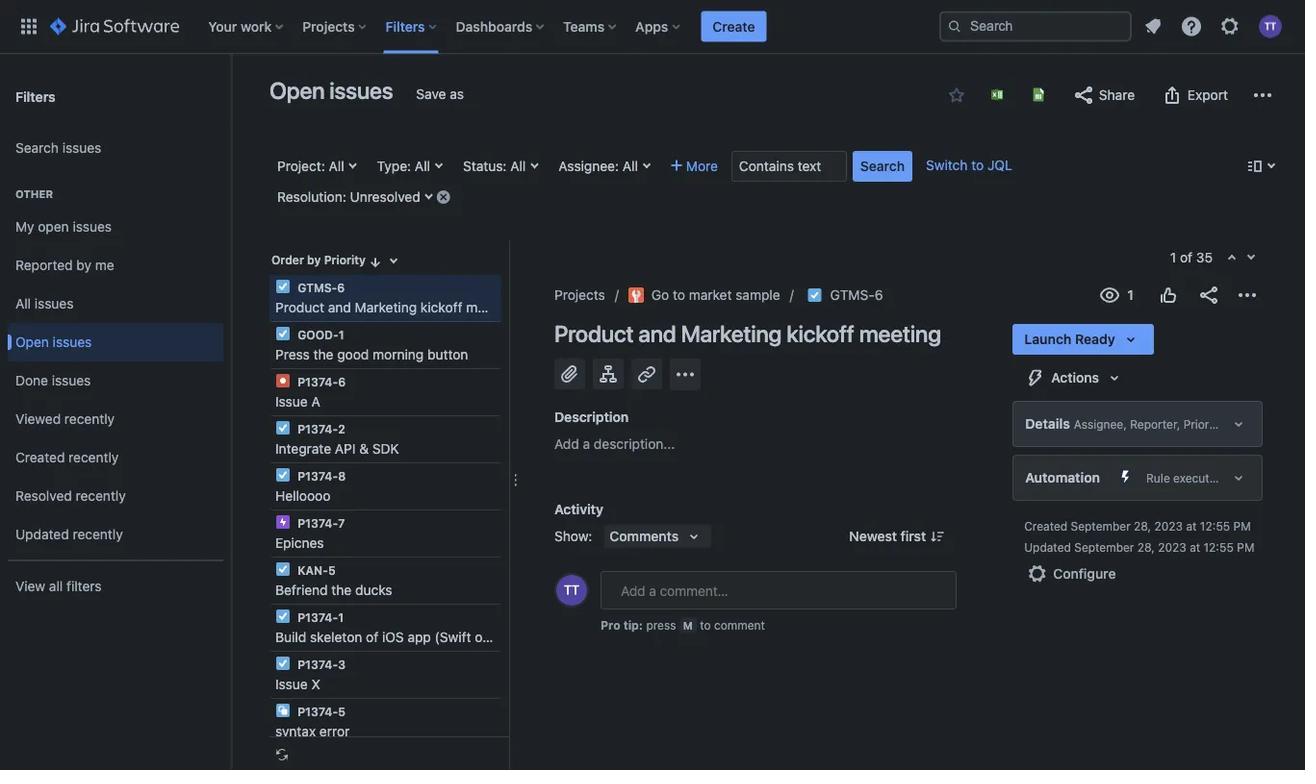Task type: locate. For each thing, give the bounding box(es) containing it.
task image down the 'order'
[[275, 279, 291, 295]]

(swift
[[435, 630, 471, 646]]

0 vertical spatial product
[[275, 300, 324, 316]]

open up done
[[15, 335, 49, 350]]

6 task image from the top
[[275, 609, 291, 625]]

p1374- up 'syntax error'
[[298, 705, 338, 719]]

all up resolution: unresolved
[[329, 158, 344, 174]]

search button
[[853, 151, 912, 182]]

p1374- up integrate
[[298, 423, 338, 436]]

4 p1374- from the top
[[298, 517, 338, 530]]

issues down reported
[[35, 296, 74, 312]]

recently down created recently link
[[76, 489, 126, 504]]

1 up good
[[338, 328, 344, 342]]

1 issue from the top
[[275, 394, 308, 410]]

marketing down 'go to market sample'
[[681, 320, 782, 347]]

open in google sheets image
[[1031, 87, 1046, 102]]

by inside other group
[[76, 258, 91, 273]]

sdk
[[372, 441, 399, 457]]

at
[[1186, 520, 1197, 533], [1190, 541, 1200, 554]]

recently down viewed recently link
[[69, 450, 119, 466]]

attach image
[[558, 363, 581, 386]]

0 vertical spatial created
[[15, 450, 65, 466]]

search
[[15, 140, 59, 156], [860, 158, 905, 174]]

rule
[[1146, 472, 1170, 485]]

projects left go to market sample image
[[554, 287, 605, 303]]

my
[[15, 219, 34, 235]]

or
[[475, 630, 488, 646]]

recently down resolved recently link
[[73, 527, 123, 543]]

1 vertical spatial 1
[[338, 328, 344, 342]]

1 vertical spatial search
[[860, 158, 905, 174]]

5 up error
[[338, 705, 345, 719]]

1 horizontal spatial open issues
[[269, 77, 393, 104]]

0 vertical spatial to
[[971, 157, 984, 173]]

all right type:
[[415, 158, 430, 174]]

created september 28, 2023 at 12:55 pm updated september 28, 2023 at 12:55 pm
[[1024, 520, 1254, 554]]

3 p1374- from the top
[[298, 470, 338, 483]]

ios
[[382, 630, 404, 646]]

1 horizontal spatial product and marketing kickoff meeting
[[554, 320, 941, 347]]

to right go
[[673, 287, 685, 303]]

banner
[[0, 0, 1305, 54]]

epicnes
[[275, 536, 324, 551]]

gtms- down the order by priority
[[298, 281, 337, 295]]

0 horizontal spatial open
[[15, 335, 49, 350]]

activity
[[554, 502, 603, 518]]

p1374- for syntax error
[[298, 705, 338, 719]]

open right sidebar navigation icon
[[269, 77, 325, 104]]

good-1
[[295, 328, 344, 342]]

view all filters
[[15, 579, 102, 595]]

resolved recently link
[[8, 477, 223, 516]]

0 horizontal spatial projects
[[302, 18, 355, 34]]

0 horizontal spatial to
[[673, 287, 685, 303]]

next issue 'good-1' ( type 'j' ) image
[[1243, 250, 1259, 266]]

actions
[[1051, 370, 1099, 386]]

Search field
[[939, 11, 1132, 42]]

share image
[[1197, 284, 1220, 307]]

to for go
[[673, 287, 685, 303]]

issues up my open issues
[[62, 140, 101, 156]]

and down go
[[638, 320, 676, 347]]

1 of 35
[[1170, 250, 1213, 266]]

projects right work
[[302, 18, 355, 34]]

p1374- for build skeleton of ios app (swift or flutter)
[[298, 611, 338, 625]]

created inside created september 28, 2023 at 12:55 pm updated september 28, 2023 at 12:55 pm
[[1024, 520, 1067, 533]]

product up good-
[[275, 300, 324, 316]]

september
[[1071, 520, 1131, 533], [1074, 541, 1134, 554]]

meeting
[[466, 300, 516, 316], [859, 320, 941, 347]]

issues
[[329, 77, 393, 104], [62, 140, 101, 156], [73, 219, 112, 235], [35, 296, 74, 312], [53, 335, 92, 350], [52, 373, 91, 389]]

issue down bug "icon"
[[275, 394, 308, 410]]

by for order
[[307, 254, 321, 267]]

notifications image
[[1141, 15, 1165, 38]]

2 horizontal spatial to
[[971, 157, 984, 173]]

task image
[[807, 288, 823, 303], [275, 656, 291, 672]]

0 horizontal spatial filters
[[15, 88, 56, 104]]

projects for projects dropdown button
[[302, 18, 355, 34]]

p1374- up a
[[298, 375, 338, 389]]

save as button
[[407, 79, 474, 110]]

dashboards
[[456, 18, 532, 34]]

0 vertical spatial 5
[[328, 564, 336, 577]]

search for search
[[860, 158, 905, 174]]

reported by me
[[15, 258, 114, 273]]

0 horizontal spatial created
[[15, 450, 65, 466]]

2 issue from the top
[[275, 677, 308, 693]]

0 horizontal spatial marketing
[[355, 300, 417, 316]]

1 task image from the top
[[275, 279, 291, 295]]

1 horizontal spatial meeting
[[859, 320, 941, 347]]

by left me
[[76, 258, 91, 273]]

of left ios
[[366, 630, 378, 646]]

1 vertical spatial open
[[15, 335, 49, 350]]

assignee:
[[558, 158, 619, 174]]

meeting down copy link to issue image
[[859, 320, 941, 347]]

0 horizontal spatial gtms-6
[[295, 281, 345, 295]]

1 horizontal spatial gtms-6
[[830, 287, 883, 303]]

the left ducks on the left of page
[[331, 583, 352, 599]]

0 vertical spatial open issues
[[269, 77, 393, 104]]

a
[[311, 394, 320, 410]]

task image up build
[[275, 609, 291, 625]]

button
[[427, 347, 468, 363]]

1 vertical spatial september
[[1074, 541, 1134, 554]]

recently
[[64, 412, 115, 427], [69, 450, 119, 466], [76, 489, 126, 504], [73, 527, 123, 543]]

1 left '35'
[[1170, 250, 1176, 266]]

0 vertical spatial the
[[313, 347, 333, 363]]

0 horizontal spatial task image
[[275, 656, 291, 672]]

1 vertical spatial 2023
[[1158, 541, 1186, 554]]

open issues inside other group
[[15, 335, 92, 350]]

projects inside dropdown button
[[302, 18, 355, 34]]

banner containing your work
[[0, 0, 1305, 54]]

of left '35'
[[1180, 250, 1193, 266]]

product
[[275, 300, 324, 316], [554, 320, 633, 347]]

work
[[241, 18, 272, 34]]

projects button
[[297, 11, 374, 42]]

0 vertical spatial kickoff
[[420, 300, 462, 316]]

1 vertical spatial open issues
[[15, 335, 92, 350]]

0 vertical spatial task image
[[807, 288, 823, 303]]

automation element
[[1013, 455, 1263, 501]]

search up other
[[15, 140, 59, 156]]

p1374- up skeleton
[[298, 611, 338, 625]]

newest first
[[849, 529, 926, 545]]

product and marketing kickoff meeting up 'morning'
[[275, 300, 516, 316]]

created down the viewed
[[15, 450, 65, 466]]

product down projects link
[[554, 320, 633, 347]]

other group
[[8, 167, 223, 560]]

recently up created recently
[[64, 412, 115, 427]]

filters up search issues
[[15, 88, 56, 104]]

go to market sample link
[[628, 284, 780, 307]]

by right the 'order'
[[307, 254, 321, 267]]

skeleton
[[310, 630, 362, 646]]

0 horizontal spatial kickoff
[[420, 300, 462, 316]]

task image for befriend the ducks
[[275, 562, 291, 577]]

launch ready button
[[1013, 324, 1154, 355]]

all down reported
[[15, 296, 31, 312]]

2 p1374- from the top
[[298, 423, 338, 436]]

1 horizontal spatial filters
[[386, 18, 425, 34]]

m
[[683, 620, 693, 632]]

0 vertical spatial and
[[328, 300, 351, 316]]

0 horizontal spatial 5
[[328, 564, 336, 577]]

updated down resolved
[[15, 527, 69, 543]]

filters
[[386, 18, 425, 34], [15, 88, 56, 104]]

1 horizontal spatial marketing
[[681, 320, 782, 347]]

p1374-
[[298, 375, 338, 389], [298, 423, 338, 436], [298, 470, 338, 483], [298, 517, 338, 530], [298, 611, 338, 625], [298, 658, 338, 672], [298, 705, 338, 719]]

1 vertical spatial the
[[331, 583, 352, 599]]

1 horizontal spatial updated
[[1024, 541, 1071, 554]]

to right the m
[[700, 619, 711, 632]]

1 horizontal spatial product
[[554, 320, 633, 347]]

0 vertical spatial at
[[1186, 520, 1197, 533]]

issue left x
[[275, 677, 308, 693]]

marketing down small image on the top of page
[[355, 300, 417, 316]]

apps
[[635, 18, 668, 34]]

press the good morning button
[[275, 347, 468, 363]]

task image for helloooo
[[275, 468, 291, 483]]

sample
[[735, 287, 780, 303]]

task image up helloooo
[[275, 468, 291, 483]]

ducks
[[355, 583, 392, 599]]

open issues up 'done issues'
[[15, 335, 92, 350]]

product and marketing kickoff meeting down sample
[[554, 320, 941, 347]]

1 vertical spatial filters
[[15, 88, 56, 104]]

1 vertical spatial projects
[[554, 287, 605, 303]]

1 horizontal spatial to
[[700, 619, 711, 632]]

1 vertical spatial and
[[638, 320, 676, 347]]

task image
[[275, 279, 291, 295], [275, 326, 291, 342], [275, 421, 291, 436], [275, 468, 291, 483], [275, 562, 291, 577], [275, 609, 291, 625]]

recently for updated recently
[[73, 527, 123, 543]]

4 task image from the top
[[275, 468, 291, 483]]

2
[[338, 423, 345, 436]]

1 p1374- from the top
[[298, 375, 338, 389]]

p1374-1
[[295, 611, 344, 625]]

issues inside 'link'
[[35, 296, 74, 312]]

7 p1374- from the top
[[298, 705, 338, 719]]

5 task image from the top
[[275, 562, 291, 577]]

1 vertical spatial task image
[[275, 656, 291, 672]]

type:
[[377, 158, 411, 174]]

p1374- up helloooo
[[298, 470, 338, 483]]

3 task image from the top
[[275, 421, 291, 436]]

actions image
[[1236, 284, 1259, 307]]

1 vertical spatial 5
[[338, 705, 345, 719]]

0 horizontal spatial open issues
[[15, 335, 92, 350]]

p1374-7
[[295, 517, 345, 530]]

task image left gtms-6 link
[[807, 288, 823, 303]]

settings image
[[1218, 15, 1242, 38]]

0 vertical spatial search
[[15, 140, 59, 156]]

0 vertical spatial projects
[[302, 18, 355, 34]]

task image up press
[[275, 326, 291, 342]]

1 horizontal spatial projects
[[554, 287, 605, 303]]

search image
[[947, 19, 962, 34]]

newest first image
[[930, 529, 945, 545]]

small image
[[949, 88, 964, 103]]

the
[[313, 347, 333, 363], [331, 583, 352, 599]]

1 vertical spatial to
[[673, 287, 685, 303]]

search left switch
[[860, 158, 905, 174]]

meeting up "button"
[[466, 300, 516, 316]]

0 vertical spatial filters
[[386, 18, 425, 34]]

task image for product and marketing kickoff meeting
[[275, 279, 291, 295]]

0 horizontal spatial search
[[15, 140, 59, 156]]

not available - this is the first issue image
[[1224, 251, 1240, 267]]

1 vertical spatial created
[[1024, 520, 1067, 533]]

2 task image from the top
[[275, 326, 291, 342]]

created inside other group
[[15, 450, 65, 466]]

open
[[269, 77, 325, 104], [15, 335, 49, 350]]

0 horizontal spatial gtms-
[[298, 281, 337, 295]]

resolved
[[15, 489, 72, 504]]

updated inside other group
[[15, 527, 69, 543]]

jira software image
[[50, 15, 179, 38], [50, 15, 179, 38]]

view all filters link
[[8, 568, 223, 606]]

all right status:
[[510, 158, 526, 174]]

recently for created recently
[[69, 450, 119, 466]]

0 vertical spatial of
[[1180, 250, 1193, 266]]

projects
[[302, 18, 355, 34], [554, 287, 605, 303]]

3
[[338, 658, 346, 672]]

1 horizontal spatial created
[[1024, 520, 1067, 533]]

0 horizontal spatial updated
[[15, 527, 69, 543]]

1 horizontal spatial gtms-
[[830, 287, 875, 303]]

1 horizontal spatial of
[[1180, 250, 1193, 266]]

1 vertical spatial issue
[[275, 677, 308, 693]]

created recently
[[15, 450, 119, 466]]

and up good-1
[[328, 300, 351, 316]]

p1374-6
[[295, 375, 346, 389]]

0 horizontal spatial by
[[76, 258, 91, 273]]

open issues link
[[8, 323, 223, 362]]

all issues link
[[8, 285, 223, 323]]

appswitcher icon image
[[17, 15, 40, 38]]

and
[[328, 300, 351, 316], [638, 320, 676, 347]]

the for press
[[313, 347, 333, 363]]

recently for viewed recently
[[64, 412, 115, 427]]

all right assignee:
[[623, 158, 638, 174]]

to left jql
[[971, 157, 984, 173]]

x
[[311, 677, 320, 693]]

kickoff down gtms-6 link
[[787, 320, 854, 347]]

open issues down projects dropdown button
[[269, 77, 393, 104]]

created down the automation on the right bottom
[[1024, 520, 1067, 533]]

pm
[[1233, 520, 1251, 533], [1237, 541, 1254, 554]]

5 p1374- from the top
[[298, 611, 338, 625]]

morning
[[373, 347, 424, 363]]

p1374- up x
[[298, 658, 338, 672]]

0 vertical spatial meeting
[[466, 300, 516, 316]]

1 horizontal spatial task image
[[807, 288, 823, 303]]

tip:
[[623, 619, 643, 632]]

p1374- up epicnes
[[298, 517, 338, 530]]

gtms- left copy link to issue image
[[830, 287, 875, 303]]

project: all
[[277, 158, 344, 174]]

go to market sample
[[651, 287, 780, 303]]

share link
[[1063, 80, 1144, 111]]

share
[[1099, 87, 1135, 103]]

kickoff up "button"
[[420, 300, 462, 316]]

updated up 'configure' link on the bottom of the page
[[1024, 541, 1071, 554]]

issues for search issues link
[[62, 140, 101, 156]]

profile image of terry turtle image
[[556, 576, 587, 606]]

task image up integrate
[[275, 421, 291, 436]]

issues up viewed recently at the bottom left of the page
[[52, 373, 91, 389]]

0 vertical spatial 28,
[[1134, 520, 1151, 533]]

projects for projects link
[[554, 287, 605, 303]]

add a child issue image
[[597, 363, 620, 386]]

primary element
[[12, 0, 939, 53]]

1 horizontal spatial by
[[307, 254, 321, 267]]

first
[[901, 529, 926, 545]]

issues up 'done issues'
[[53, 335, 92, 350]]

1 horizontal spatial open
[[269, 77, 325, 104]]

all for assignee: all
[[623, 158, 638, 174]]

0 horizontal spatial product
[[275, 300, 324, 316]]

show:
[[554, 529, 592, 545]]

issues inside "link"
[[52, 373, 91, 389]]

0 vertical spatial marketing
[[355, 300, 417, 316]]

vote options: no one has voted for this issue yet. image
[[1157, 284, 1180, 307]]

5 for error
[[338, 705, 345, 719]]

6 p1374- from the top
[[298, 658, 338, 672]]

task image up issue x
[[275, 656, 291, 672]]

1 vertical spatial of
[[366, 630, 378, 646]]

search issues link
[[8, 129, 223, 167]]

your work
[[208, 18, 272, 34]]

1 horizontal spatial 5
[[338, 705, 345, 719]]

status: all
[[463, 158, 526, 174]]

issue for issue x
[[275, 677, 308, 693]]

1 vertical spatial kickoff
[[787, 320, 854, 347]]

teams
[[563, 18, 605, 34]]

5 for the
[[328, 564, 336, 577]]

apps button
[[630, 11, 687, 42]]

2 vertical spatial 1
[[338, 611, 344, 625]]

task image for build skeleton of ios app (swift or flutter)
[[275, 609, 291, 625]]

task image up befriend
[[275, 562, 291, 577]]

0 horizontal spatial and
[[328, 300, 351, 316]]

1 horizontal spatial search
[[860, 158, 905, 174]]

0 vertical spatial issue
[[275, 394, 308, 410]]

0 vertical spatial product and marketing kickoff meeting
[[275, 300, 516, 316]]

1 up skeleton
[[338, 611, 344, 625]]

filters right projects dropdown button
[[386, 18, 425, 34]]

link issues, web pages, and more image
[[635, 363, 658, 386]]

save as
[[416, 86, 464, 102]]

search inside 'button'
[[860, 158, 905, 174]]

1
[[1170, 250, 1176, 266], [338, 328, 344, 342], [338, 611, 344, 625]]

8
[[338, 470, 346, 483]]

5 up befriend the ducks
[[328, 564, 336, 577]]

the down good-1
[[313, 347, 333, 363]]

5
[[328, 564, 336, 577], [338, 705, 345, 719]]

by inside 'link'
[[307, 254, 321, 267]]

all
[[49, 579, 63, 595]]

resolution:
[[277, 189, 346, 205]]

1 vertical spatial pm
[[1237, 541, 1254, 554]]



Task type: describe. For each thing, give the bounding box(es) containing it.
api
[[335, 441, 356, 457]]

help image
[[1180, 15, 1203, 38]]

details element
[[1013, 401, 1263, 448]]

go to market sample image
[[628, 288, 644, 303]]

1 vertical spatial at
[[1190, 541, 1200, 554]]

issue for issue a
[[275, 394, 308, 410]]

p1374- for integrate api & sdk
[[298, 423, 338, 436]]

0 vertical spatial 1
[[1170, 250, 1176, 266]]

1 vertical spatial product
[[554, 320, 633, 347]]

filters
[[66, 579, 102, 595]]

my open issues link
[[8, 208, 223, 246]]

Add a comment… field
[[601, 572, 957, 610]]

1 vertical spatial 28,
[[1137, 541, 1155, 554]]

epic image
[[275, 515, 291, 530]]

issues for 'open issues' link
[[53, 335, 92, 350]]

0 vertical spatial pm
[[1233, 520, 1251, 533]]

to for switch
[[971, 157, 984, 173]]

me
[[95, 258, 114, 273]]

remove criteria image
[[436, 189, 451, 205]]

issue x
[[275, 677, 320, 693]]

details
[[1025, 416, 1070, 432]]

1 vertical spatial 12:55
[[1204, 541, 1234, 554]]

search issues
[[15, 140, 101, 156]]

copy link to issue image
[[879, 287, 895, 302]]

1 horizontal spatial and
[[638, 320, 676, 347]]

issues for all issues 'link'
[[35, 296, 74, 312]]

ready
[[1075, 332, 1115, 347]]

order by priority
[[271, 254, 366, 267]]

1 for press the good morning button
[[338, 328, 344, 342]]

1 vertical spatial meeting
[[859, 320, 941, 347]]

search for search issues
[[15, 140, 59, 156]]

open inside other group
[[15, 335, 49, 350]]

good
[[337, 347, 369, 363]]

0 vertical spatial 2023
[[1154, 520, 1183, 533]]

all for type: all
[[415, 158, 430, 174]]

Search issues using keywords text field
[[731, 151, 847, 182]]

p1374- for epicnes
[[298, 517, 338, 530]]

filters button
[[380, 11, 444, 42]]

1 vertical spatial product and marketing kickoff meeting
[[554, 320, 941, 347]]

launch ready
[[1024, 332, 1115, 347]]

error
[[319, 724, 350, 740]]

unresolved
[[350, 189, 420, 205]]

comments
[[610, 529, 679, 545]]

issues for done issues "link"
[[52, 373, 91, 389]]

bug image
[[275, 373, 291, 389]]

the for befriend
[[331, 583, 352, 599]]

switch to jql
[[926, 157, 1012, 173]]

viewed recently
[[15, 412, 115, 427]]

flutter)
[[491, 630, 537, 646]]

p1374-5
[[295, 705, 345, 719]]

subtask image
[[275, 704, 291, 719]]

updated inside created september 28, 2023 at 12:55 pm updated september 28, 2023 at 12:55 pm
[[1024, 541, 1071, 554]]

2 vertical spatial to
[[700, 619, 711, 632]]

export button
[[1151, 80, 1238, 111]]

by for reported
[[76, 258, 91, 273]]

created recently link
[[8, 439, 223, 477]]

0 vertical spatial open
[[269, 77, 325, 104]]

created for created september 28, 2023 at 12:55 pm updated september 28, 2023 at 12:55 pm
[[1024, 520, 1067, 533]]

p1374- for issue x
[[298, 658, 338, 672]]

6 for a
[[338, 375, 346, 389]]

all for status: all
[[510, 158, 526, 174]]

small image
[[368, 255, 383, 270]]

updated recently link
[[8, 516, 223, 554]]

description
[[554, 410, 629, 425]]

all issues
[[15, 296, 74, 312]]

p1374- for helloooo
[[298, 470, 338, 483]]

helloooo
[[275, 488, 330, 504]]

0 horizontal spatial meeting
[[466, 300, 516, 316]]

comments button
[[604, 525, 711, 549]]

syntax error
[[275, 724, 350, 740]]

your
[[208, 18, 237, 34]]

7
[[338, 517, 345, 530]]

project:
[[277, 158, 325, 174]]

all for project: all
[[329, 158, 344, 174]]

resolution: unresolved
[[277, 189, 420, 205]]

build
[[275, 630, 306, 646]]

35
[[1196, 250, 1213, 266]]

comment
[[714, 619, 765, 632]]

0 horizontal spatial product and marketing kickoff meeting
[[275, 300, 516, 316]]

view
[[15, 579, 45, 595]]

description...
[[594, 436, 675, 452]]

switch
[[926, 157, 968, 173]]

press
[[646, 619, 676, 632]]

order by priority link
[[269, 248, 385, 271]]

0 horizontal spatial of
[[366, 630, 378, 646]]

created for created recently
[[15, 450, 65, 466]]

1 vertical spatial marketing
[[681, 320, 782, 347]]

p1374-3
[[295, 658, 346, 672]]

0 vertical spatial september
[[1071, 520, 1131, 533]]

updated recently
[[15, 527, 123, 543]]

as
[[450, 86, 464, 102]]

gtms-6 link
[[830, 284, 883, 307]]

done
[[15, 373, 48, 389]]

done issues
[[15, 373, 91, 389]]

befriend
[[275, 583, 328, 599]]

press
[[275, 347, 310, 363]]

1 horizontal spatial kickoff
[[787, 320, 854, 347]]

newest first button
[[838, 525, 957, 549]]

save
[[416, 86, 446, 102]]

launch
[[1024, 332, 1072, 347]]

p1374- for issue a
[[298, 375, 338, 389]]

recently for resolved recently
[[76, 489, 126, 504]]

my open issues
[[15, 219, 112, 235]]

add app image
[[674, 363, 697, 386]]

your profile and settings image
[[1259, 15, 1282, 38]]

all inside all issues 'link'
[[15, 296, 31, 312]]

teams button
[[557, 11, 624, 42]]

configure
[[1053, 566, 1116, 582]]

newest
[[849, 529, 897, 545]]

open in microsoft excel image
[[989, 87, 1005, 102]]

viewed
[[15, 412, 61, 427]]

type: all
[[377, 158, 430, 174]]

open
[[38, 219, 69, 235]]

create button
[[701, 11, 767, 42]]

dashboards button
[[450, 11, 552, 42]]

integrate api & sdk
[[275, 441, 399, 457]]

executions
[[1173, 472, 1232, 485]]

sidebar navigation image
[[210, 77, 252, 115]]

kan-5
[[295, 564, 336, 577]]

task image for integrate api & sdk
[[275, 421, 291, 436]]

1 for build skeleton of ios app (swift or flutter)
[[338, 611, 344, 625]]

befriend the ducks
[[275, 583, 392, 599]]

0 vertical spatial 12:55
[[1200, 520, 1230, 533]]

issues right open
[[73, 219, 112, 235]]

assignee: all
[[558, 158, 638, 174]]

viewed recently link
[[8, 400, 223, 439]]

filters inside "popup button"
[[386, 18, 425, 34]]

issue a
[[275, 394, 320, 410]]

issues down projects dropdown button
[[329, 77, 393, 104]]

reported by me link
[[8, 246, 223, 285]]

your work button
[[202, 11, 291, 42]]

6 for and
[[337, 281, 345, 295]]

other
[[15, 188, 53, 201]]

task image for press the good morning button
[[275, 326, 291, 342]]

resolved recently
[[15, 489, 126, 504]]

more button
[[663, 151, 726, 182]]

go
[[651, 287, 669, 303]]

reported
[[15, 258, 73, 273]]



Task type: vqa. For each thing, say whether or not it's contained in the screenshot.


